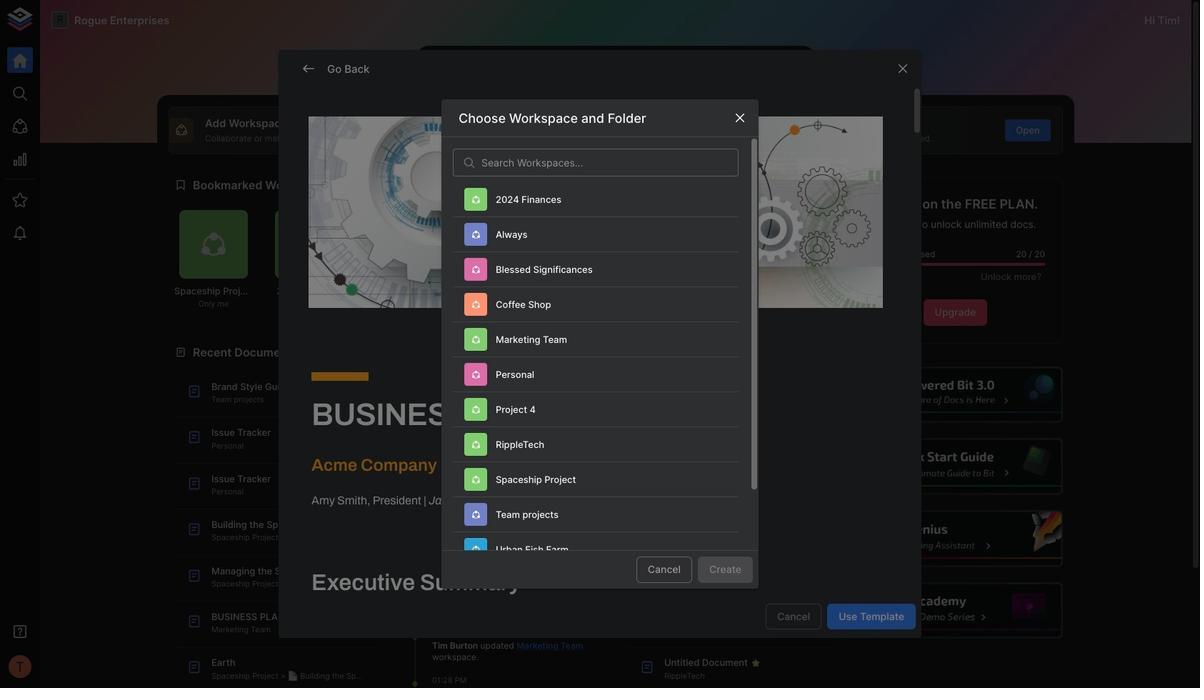Task type: locate. For each thing, give the bounding box(es) containing it.
3 help image from the top
[[848, 511, 1064, 567]]

4 help image from the top
[[848, 583, 1064, 639]]

help image
[[848, 366, 1064, 423], [848, 438, 1064, 495], [848, 511, 1064, 567], [848, 583, 1064, 639]]

Search Workspaces... text field
[[482, 149, 739, 177]]

2 help image from the top
[[848, 438, 1064, 495]]

dialog
[[279, 50, 922, 688], [442, 100, 759, 609]]



Task type: describe. For each thing, give the bounding box(es) containing it.
1 help image from the top
[[848, 366, 1064, 423]]



Task type: vqa. For each thing, say whether or not it's contained in the screenshot.
1st help image from the bottom of the page
yes



